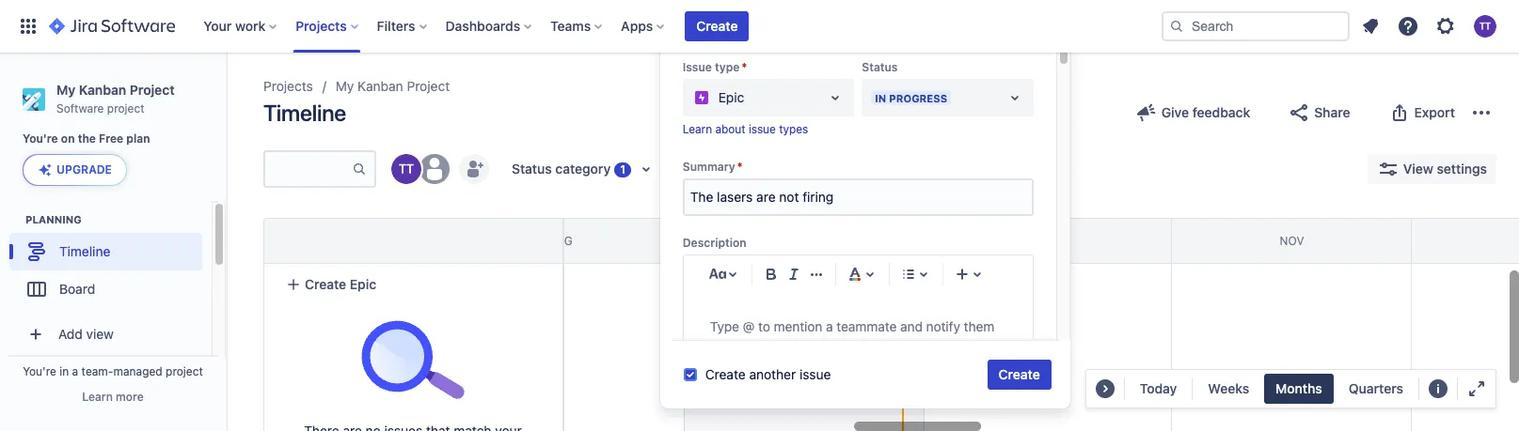 Task type: locate. For each thing, give the bounding box(es) containing it.
share image
[[1288, 102, 1311, 124]]

0 horizontal spatial learn
[[82, 390, 113, 405]]

0 vertical spatial issue
[[749, 122, 776, 137]]

months button
[[1265, 374, 1334, 405]]

0 horizontal spatial project
[[107, 101, 145, 116]]

create
[[697, 18, 738, 34], [305, 277, 346, 293], [705, 367, 746, 383], [999, 367, 1040, 383]]

0 vertical spatial status
[[862, 60, 898, 74]]

kanban for my kanban project software project
[[79, 82, 126, 98]]

learn down team-
[[82, 390, 113, 405]]

board
[[59, 281, 95, 297]]

software
[[56, 101, 104, 116]]

issue for about
[[749, 122, 776, 137]]

my
[[719, 6, 737, 22], [336, 78, 354, 94], [56, 82, 75, 98]]

0 horizontal spatial issue
[[749, 122, 776, 137]]

project
[[107, 101, 145, 116], [166, 365, 203, 379]]

share
[[1315, 104, 1351, 120]]

kanban for my kanban project (kan)
[[741, 6, 786, 22]]

1 horizontal spatial learn
[[683, 122, 712, 137]]

2 you're from the top
[[23, 365, 56, 379]]

1 horizontal spatial timeline
[[263, 100, 346, 126]]

0 vertical spatial you're
[[23, 132, 58, 146]]

my up software
[[56, 82, 75, 98]]

1 horizontal spatial issue
[[800, 367, 831, 383]]

0 horizontal spatial project
[[130, 82, 175, 98]]

create inside create epic "button"
[[305, 277, 346, 293]]

banner containing teams
[[0, 0, 1520, 53]]

kanban up issue type *
[[741, 6, 786, 22]]

upgrade
[[56, 163, 112, 177]]

quarters
[[1349, 381, 1404, 397]]

1 vertical spatial create button
[[988, 360, 1052, 390]]

0 vertical spatial *
[[742, 60, 747, 74]]

on
[[61, 132, 75, 146]]

appswitcher icon image
[[17, 15, 40, 38]]

1 vertical spatial you're
[[23, 365, 56, 379]]

my right 'projects'
[[336, 78, 354, 94]]

0 vertical spatial epic
[[719, 90, 745, 106]]

1 you're from the top
[[23, 132, 58, 146]]

status up in
[[862, 60, 898, 74]]

you're for you're on the free plan
[[23, 132, 58, 146]]

you're left on at the top
[[23, 132, 58, 146]]

project inside my kanban project link
[[407, 78, 450, 94]]

category
[[556, 161, 611, 177]]

quarters button
[[1338, 374, 1415, 405]]

kanban
[[741, 6, 786, 22], [358, 78, 403, 94], [79, 82, 126, 98]]

managed
[[113, 365, 162, 379]]

1 vertical spatial timeline
[[59, 244, 110, 260]]

kanban up terry turtle image
[[358, 78, 403, 94]]

view settings image
[[1377, 158, 1400, 181]]

you're for you're in a team-managed project
[[23, 365, 56, 379]]

epic
[[719, 90, 745, 106], [350, 277, 376, 293]]

1 horizontal spatial create button
[[988, 360, 1052, 390]]

oct
[[1037, 234, 1060, 248]]

Description - Main content area, start typing to enter text. text field
[[710, 316, 1007, 361]]

1 horizontal spatial my
[[336, 78, 354, 94]]

type
[[715, 60, 740, 74]]

1 vertical spatial status
[[512, 161, 552, 177]]

* right type
[[742, 60, 747, 74]]

timeline down projects link
[[263, 100, 346, 126]]

0 vertical spatial project
[[107, 101, 145, 116]]

planning group
[[9, 213, 211, 315]]

0 horizontal spatial my
[[56, 82, 75, 98]]

project up plan
[[107, 101, 145, 116]]

learn about issue types link
[[683, 122, 808, 137]]

0 horizontal spatial kanban
[[79, 82, 126, 98]]

project for my kanban project software project
[[130, 82, 175, 98]]

learn left about
[[683, 122, 712, 137]]

status left "category"
[[512, 161, 552, 177]]

my for my kanban project (kan)
[[719, 6, 737, 22]]

text styles image
[[706, 263, 729, 286]]

0 horizontal spatial epic
[[350, 277, 376, 293]]

my up type
[[719, 6, 737, 22]]

status category 1
[[512, 161, 626, 177]]

0 horizontal spatial status
[[512, 161, 552, 177]]

1 vertical spatial epic
[[350, 277, 376, 293]]

apps button
[[616, 11, 672, 41]]

1 vertical spatial issue
[[800, 367, 831, 383]]

export button
[[1377, 98, 1467, 128]]

give feedback
[[1162, 104, 1251, 120]]

issue left types at the right top of the page
[[749, 122, 776, 137]]

kanban for my kanban project
[[358, 78, 403, 94]]

you're left in
[[23, 365, 56, 379]]

you're on the free plan
[[23, 132, 150, 146]]

*
[[742, 60, 747, 74], [737, 160, 743, 174]]

create button
[[685, 11, 749, 41], [988, 360, 1052, 390]]

create epic button
[[275, 268, 551, 302]]

today button
[[1129, 374, 1189, 405]]

project up unassigned 'icon'
[[407, 78, 450, 94]]

* right summary
[[737, 160, 743, 174]]

view settings
[[1404, 161, 1488, 177]]

status for status category 1
[[512, 161, 552, 177]]

you're
[[23, 132, 58, 146], [23, 365, 56, 379]]

create inside primary element
[[697, 18, 738, 34]]

clear filters button
[[850, 154, 945, 184]]

epic inside "button"
[[350, 277, 376, 293]]

share button
[[1277, 98, 1362, 128]]

0 vertical spatial create button
[[685, 11, 749, 41]]

banner
[[0, 0, 1520, 53]]

1 horizontal spatial project
[[407, 78, 450, 94]]

1 horizontal spatial kanban
[[358, 78, 403, 94]]

learn about issue types
[[683, 122, 808, 137]]

description
[[683, 236, 747, 250]]

learn for learn about issue types
[[683, 122, 712, 137]]

issue
[[749, 122, 776, 137], [800, 367, 831, 383]]

add people image
[[463, 158, 486, 181]]

None text field
[[685, 180, 1032, 214]]

timeline
[[263, 100, 346, 126], [59, 244, 110, 260]]

jira software image
[[49, 15, 175, 38], [49, 15, 175, 38]]

2 horizontal spatial my
[[719, 6, 737, 22]]

learn inside learn more button
[[82, 390, 113, 405]]

more formatting image
[[805, 263, 828, 286]]

status
[[862, 60, 898, 74], [512, 161, 552, 177]]

project right managed
[[166, 365, 203, 379]]

0 vertical spatial timeline
[[263, 100, 346, 126]]

open image
[[1004, 87, 1026, 109]]

today
[[1140, 381, 1178, 397]]

project inside the "my kanban project software project"
[[130, 82, 175, 98]]

in progress
[[875, 92, 948, 104]]

0 horizontal spatial timeline
[[59, 244, 110, 260]]

project
[[790, 6, 833, 22], [407, 78, 450, 94], [130, 82, 175, 98]]

enter full screen image
[[1466, 378, 1489, 401]]

1
[[620, 163, 626, 177]]

clear
[[861, 161, 894, 177]]

plan
[[126, 132, 150, 146]]

1 horizontal spatial status
[[862, 60, 898, 74]]

0 vertical spatial learn
[[683, 122, 712, 137]]

Search field
[[1162, 11, 1350, 41]]

timeline link
[[9, 234, 202, 271]]

unassigned image
[[420, 154, 450, 184]]

issue right another
[[800, 367, 831, 383]]

weeks
[[1209, 381, 1250, 397]]

learn
[[683, 122, 712, 137], [82, 390, 113, 405]]

1 horizontal spatial epic
[[719, 90, 745, 106]]

summary
[[683, 160, 736, 174]]

1 horizontal spatial project
[[166, 365, 203, 379]]

my kanban project (kan)
[[719, 6, 873, 22]]

kanban up software
[[79, 82, 126, 98]]

project left (kan)
[[790, 6, 833, 22]]

2 horizontal spatial project
[[790, 6, 833, 22]]

my for my kanban project
[[336, 78, 354, 94]]

0 horizontal spatial create button
[[685, 11, 749, 41]]

project up plan
[[130, 82, 175, 98]]

2 horizontal spatial kanban
[[741, 6, 786, 22]]

lists image
[[897, 263, 920, 286]]

projects link
[[263, 75, 313, 98]]

kanban inside the "my kanban project software project"
[[79, 82, 126, 98]]

1 vertical spatial learn
[[82, 390, 113, 405]]

timeline up the board
[[59, 244, 110, 260]]

my kanban project software project
[[56, 82, 175, 116]]

months
[[1276, 381, 1323, 397]]

legend image
[[1427, 378, 1450, 401]]



Task type: describe. For each thing, give the bounding box(es) containing it.
export
[[1415, 104, 1456, 120]]

project inside the "my kanban project software project"
[[107, 101, 145, 116]]

weeks button
[[1197, 374, 1261, 405]]

give
[[1162, 104, 1189, 120]]

create another issue
[[705, 367, 831, 383]]

(kan)
[[836, 6, 873, 22]]

aug
[[548, 234, 573, 248]]

my kanban project
[[336, 78, 450, 94]]

learn more button
[[82, 390, 144, 406]]

give feedback button
[[1124, 98, 1262, 128]]

in
[[60, 365, 69, 379]]

terry turtle image
[[391, 154, 422, 184]]

project for my kanban project (kan)
[[790, 6, 833, 22]]

summary *
[[683, 160, 743, 174]]

you're in a team-managed project
[[23, 365, 203, 379]]

about
[[715, 122, 746, 137]]

issue
[[683, 60, 712, 74]]

projects
[[263, 78, 313, 94]]

board link
[[9, 271, 202, 309]]

create epic
[[305, 277, 376, 293]]

1 vertical spatial project
[[166, 365, 203, 379]]

settings image
[[1435, 15, 1458, 38]]

issue for another
[[800, 367, 831, 383]]

italic ⌘i image
[[783, 263, 805, 286]]

status for status
[[862, 60, 898, 74]]

1 vertical spatial *
[[737, 160, 743, 174]]

project for my kanban project
[[407, 78, 450, 94]]

bold ⌘b image
[[760, 263, 783, 286]]

search image
[[1170, 19, 1185, 34]]

primary element
[[11, 0, 1162, 53]]

issue type *
[[683, 60, 747, 74]]

types
[[779, 122, 808, 137]]

learn more
[[82, 390, 144, 405]]

planning
[[25, 214, 82, 226]]

export icon image
[[1388, 102, 1411, 124]]

teams button
[[545, 11, 610, 41]]

planning image
[[3, 209, 25, 232]]

clear filters
[[861, 161, 933, 177]]

your profile and settings image
[[1474, 15, 1497, 38]]

teams
[[551, 18, 591, 34]]

free
[[99, 132, 123, 146]]

feedback
[[1193, 104, 1251, 120]]

settings
[[1437, 161, 1488, 177]]

a
[[72, 365, 78, 379]]

timeline inside planning group
[[59, 244, 110, 260]]

my inside the "my kanban project software project"
[[56, 82, 75, 98]]

progress
[[889, 92, 948, 104]]

the
[[78, 132, 96, 146]]

notifications image
[[1360, 15, 1382, 38]]

learn for learn more
[[82, 390, 113, 405]]

in
[[875, 92, 887, 104]]

open image
[[824, 87, 847, 109]]

create button inside primary element
[[685, 11, 749, 41]]

upgrade button
[[24, 156, 126, 186]]

filters
[[897, 161, 933, 177]]

view
[[1404, 161, 1434, 177]]

apps
[[621, 18, 653, 34]]

my kanban project link
[[336, 75, 450, 98]]

nov
[[1280, 234, 1305, 248]]

help image
[[1397, 15, 1420, 38]]

Search timeline text field
[[265, 152, 352, 186]]

team-
[[81, 365, 113, 379]]

another
[[749, 367, 796, 383]]

view settings button
[[1368, 154, 1497, 184]]

more
[[116, 390, 144, 405]]



Task type: vqa. For each thing, say whether or not it's contained in the screenshot.
first You're
yes



